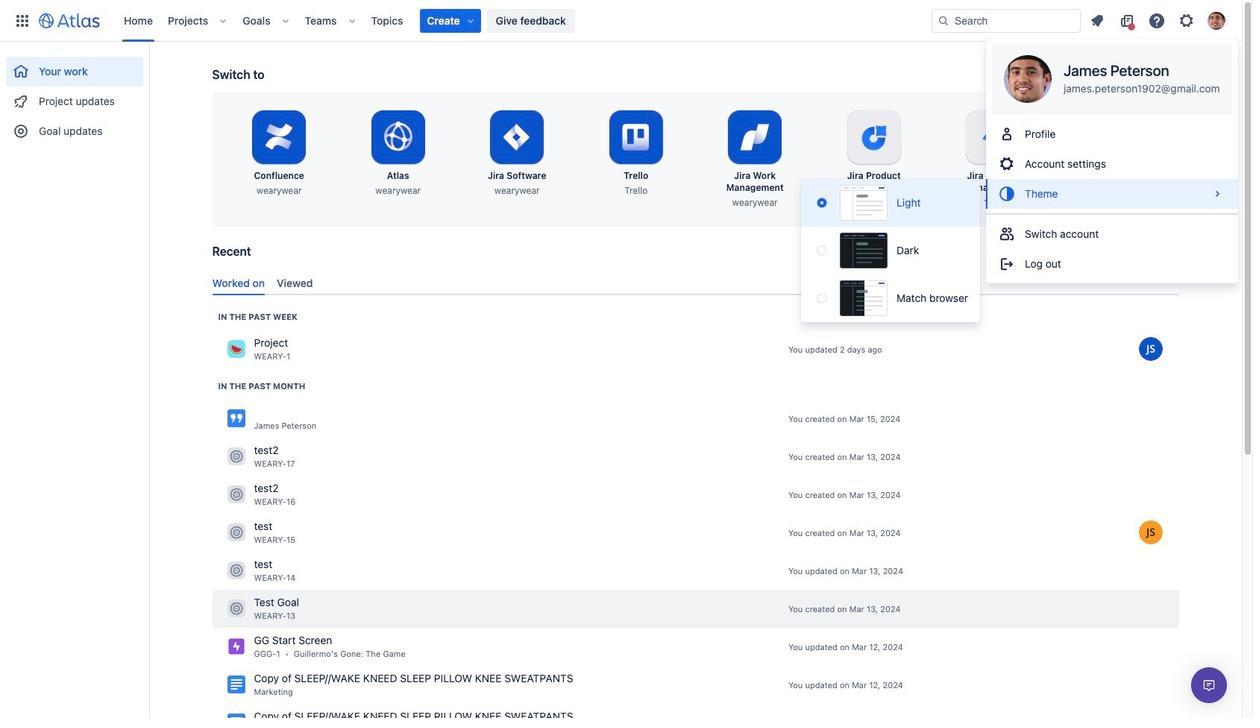 Task type: describe. For each thing, give the bounding box(es) containing it.
account image
[[1208, 12, 1226, 29]]

jira image
[[227, 638, 245, 656]]

search image
[[1053, 250, 1065, 262]]

2 townsquare image from the top
[[227, 524, 245, 542]]

Search field
[[932, 9, 1081, 32]]

1 confluence image from the top
[[227, 676, 245, 694]]

open intercom messenger image
[[1201, 677, 1219, 695]]

1 townsquare image from the top
[[227, 448, 245, 466]]

1 townsquare image from the top
[[227, 341, 245, 359]]

settings image
[[1178, 12, 1196, 29]]

switch to... image
[[13, 12, 31, 29]]

Filter by title field
[[1048, 246, 1178, 267]]

confluence image
[[227, 410, 245, 428]]



Task type: locate. For each thing, give the bounding box(es) containing it.
None button
[[802, 179, 981, 227], [802, 227, 981, 275], [802, 275, 981, 322], [802, 179, 981, 227], [802, 227, 981, 275], [802, 275, 981, 322]]

help image
[[1149, 12, 1167, 29]]

3 townsquare image from the top
[[227, 562, 245, 580]]

None search field
[[932, 9, 1081, 32]]

1 heading from the top
[[218, 311, 298, 323]]

0 vertical spatial heading
[[218, 311, 298, 323]]

confluence image
[[227, 676, 245, 694], [227, 715, 245, 719]]

2 vertical spatial townsquare image
[[227, 562, 245, 580]]

2 vertical spatial townsquare image
[[227, 600, 245, 618]]

2 heading from the top
[[218, 381, 306, 392]]

2 townsquare image from the top
[[227, 486, 245, 504]]

banner
[[0, 0, 1243, 42]]

group
[[6, 42, 143, 151], [987, 115, 1239, 213], [987, 213, 1239, 284]]

0 vertical spatial confluence image
[[227, 676, 245, 694]]

townsquare image
[[227, 448, 245, 466], [227, 524, 245, 542], [227, 600, 245, 618]]

top element
[[9, 0, 932, 41]]

1 vertical spatial townsquare image
[[227, 486, 245, 504]]

0 vertical spatial townsquare image
[[227, 341, 245, 359]]

2 confluence image from the top
[[227, 715, 245, 719]]

tab list
[[206, 271, 1186, 295]]

1 vertical spatial heading
[[218, 381, 306, 392]]

heading
[[218, 311, 298, 323], [218, 381, 306, 392]]

notifications image
[[1089, 12, 1107, 29]]

0 vertical spatial townsquare image
[[227, 448, 245, 466]]

3 townsquare image from the top
[[227, 600, 245, 618]]

search image
[[938, 15, 950, 26]]

townsquare image
[[227, 341, 245, 359], [227, 486, 245, 504], [227, 562, 245, 580]]

1 vertical spatial townsquare image
[[227, 524, 245, 542]]

menu
[[802, 179, 981, 322]]

1 vertical spatial confluence image
[[227, 715, 245, 719]]



Task type: vqa. For each thing, say whether or not it's contained in the screenshot.
field
no



